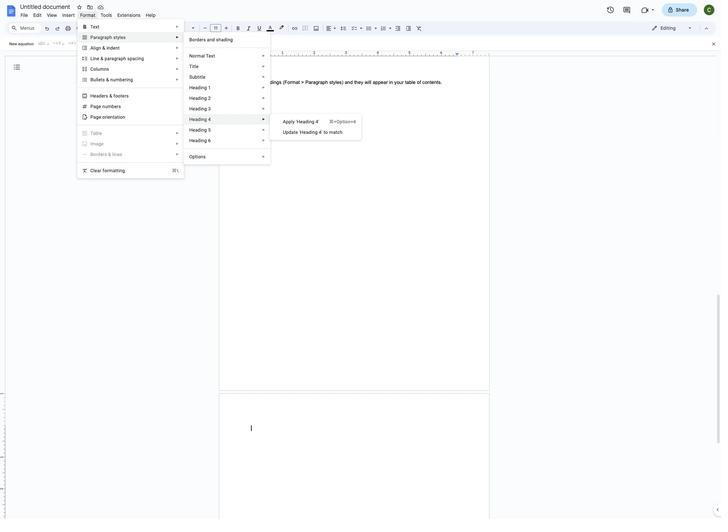 Task type: locate. For each thing, give the bounding box(es) containing it.
6
[[208, 138, 211, 143]]

1 horizontal spatial a
[[283, 119, 286, 124]]

2 heading from the top
[[189, 96, 207, 101]]

colum
[[90, 66, 104, 72]]

1 vertical spatial 4'
[[319, 130, 322, 135]]

3 heading from the top
[[189, 106, 207, 111]]

headers & footers h element
[[90, 93, 131, 99]]

bulle
[[90, 77, 101, 82]]

bullets & numbering t element
[[90, 77, 135, 82]]

u
[[283, 130, 286, 135]]

menu item
[[78, 139, 184, 149]]

share button
[[662, 3, 697, 17]]

1 vertical spatial text
[[206, 53, 215, 59]]

0 vertical spatial s
[[107, 66, 109, 72]]

top margin image
[[0, 394, 5, 427]]

heading for heading 2
[[189, 96, 207, 101]]

0 vertical spatial 4'
[[316, 119, 319, 124]]

heading 5 5 element
[[189, 127, 213, 133]]

eaders
[[94, 93, 108, 99]]

heading 1
[[189, 85, 211, 90]]

Font size field
[[210, 24, 224, 32]]

& right "ine"
[[100, 56, 103, 61]]

heading down heading 1
[[189, 96, 207, 101]]

i m age
[[90, 141, 104, 147]]

pply
[[286, 119, 295, 124]]

equation
[[18, 42, 34, 46]]

tools menu item
[[98, 11, 115, 19]]

heading down heading 4
[[189, 127, 207, 133]]

menu bar inside menu bar banner
[[18, 9, 158, 20]]

page orientation 3 element
[[90, 114, 127, 120]]

aragraph
[[93, 35, 112, 40]]

relation image
[[67, 40, 76, 46]]

numbered list menu image
[[387, 24, 392, 26]]

Font size text field
[[210, 24, 221, 32]]

5 heading from the top
[[189, 127, 207, 133]]

l ine & paragraph spacing
[[90, 56, 144, 61]]

and
[[207, 37, 215, 42]]

menu
[[65, 0, 184, 263], [184, 32, 270, 164], [270, 114, 361, 140]]

orientation
[[102, 114, 125, 120]]

new equation
[[9, 42, 34, 46]]

help menu item
[[143, 11, 158, 19]]

1 horizontal spatial text
[[206, 53, 215, 59]]

0 vertical spatial n
[[104, 66, 107, 72]]

4
[[208, 117, 211, 122]]

format menu item
[[77, 11, 98, 19]]

heading down heading 3
[[189, 117, 207, 122]]

line & paragraph spacing l element
[[90, 56, 146, 61]]

n
[[104, 66, 107, 72], [102, 104, 105, 109]]

page down page n u mbers
[[90, 114, 101, 120]]

n left the mbers
[[102, 104, 105, 109]]

indent
[[106, 45, 120, 51]]

page
[[90, 104, 101, 109], [90, 114, 101, 120]]

borders & lines
[[90, 152, 122, 157]]

heading for heading 6
[[189, 138, 207, 143]]

s
[[107, 66, 109, 72], [102, 77, 105, 82]]

arial
[[170, 25, 180, 31]]

& inside menu item
[[108, 152, 111, 157]]

0 vertical spatial 'heading
[[296, 119, 314, 124]]

4'
[[316, 119, 319, 124], [319, 130, 322, 135]]

menu bar
[[18, 9, 158, 20]]

& left lines
[[108, 152, 111, 157]]

menu containing b
[[184, 32, 270, 164]]

1 horizontal spatial s
[[107, 66, 109, 72]]

right margin image
[[455, 51, 489, 56]]

p aragraph styles
[[90, 35, 126, 40]]

1 vertical spatial s
[[102, 77, 105, 82]]

1 vertical spatial n
[[102, 104, 105, 109]]

view
[[47, 12, 57, 18]]

o ptions
[[189, 154, 206, 159]]

page orientation
[[90, 114, 125, 120]]

to
[[324, 130, 328, 135]]

title t element
[[189, 64, 201, 69]]

paragraph styles p element
[[90, 35, 128, 40]]

i
[[90, 141, 92, 147]]

menu containing text
[[65, 0, 184, 263]]

text right ormal
[[206, 53, 215, 59]]

0 horizontal spatial text
[[90, 24, 99, 29]]

view menu item
[[44, 11, 60, 19]]

4' left to
[[319, 130, 322, 135]]

menu bar containing file
[[18, 9, 158, 20]]

main toolbar
[[41, 0, 424, 312]]

highlight color image
[[278, 23, 285, 31]]

page left u
[[90, 104, 101, 109]]

heading up heading 4
[[189, 106, 207, 111]]

new
[[9, 42, 17, 46]]

menu bar banner
[[0, 0, 721, 519]]

page n u mbers
[[90, 104, 121, 109]]

styles
[[113, 35, 126, 40]]

&
[[102, 45, 105, 51], [100, 56, 103, 61], [106, 77, 109, 82], [109, 93, 112, 99], [108, 152, 111, 157]]

age
[[96, 141, 104, 147]]

ine
[[93, 56, 99, 61]]

insert
[[62, 12, 75, 18]]

orders
[[192, 37, 206, 42]]

3
[[208, 106, 211, 111]]

heading 2
[[189, 96, 211, 101]]

spacing
[[127, 56, 144, 61]]

t
[[101, 77, 102, 82]]

share
[[676, 7, 689, 13]]

4 heading from the top
[[189, 117, 207, 122]]

'heading for pdate
[[299, 130, 318, 135]]

1 vertical spatial page
[[90, 114, 101, 120]]

2 page from the top
[[90, 114, 101, 120]]

heading down subtitle s element at left top
[[189, 85, 207, 90]]

1 page from the top
[[90, 104, 101, 109]]

6 heading from the top
[[189, 138, 207, 143]]

application
[[0, 0, 721, 519]]

'heading
[[296, 119, 314, 124], [299, 130, 318, 135]]

s right "bulle"
[[102, 77, 105, 82]]

h eaders & footers
[[90, 93, 129, 99]]

n up bulle t s & numbering
[[104, 66, 107, 72]]

0 horizontal spatial a
[[90, 45, 93, 51]]

extensions
[[117, 12, 140, 18]]

lear
[[93, 168, 101, 173]]

4' for u pdate 'heading 4' to match
[[319, 130, 322, 135]]

a for lign
[[90, 45, 93, 51]]

edit
[[33, 12, 42, 18]]

0 horizontal spatial s
[[102, 77, 105, 82]]

heading
[[189, 85, 207, 90], [189, 96, 207, 101], [189, 106, 207, 111], [189, 117, 207, 122], [189, 127, 207, 133], [189, 138, 207, 143]]

Rename text field
[[18, 3, 74, 11]]

t itle
[[189, 64, 199, 69]]

line & paragraph spacing image
[[339, 23, 347, 33]]

⌘\
[[172, 168, 179, 173]]

heading down heading 5
[[189, 138, 207, 143]]

& right eaders
[[109, 93, 112, 99]]

bulle t s & numbering
[[90, 77, 133, 82]]

page numbers u element
[[90, 104, 123, 109]]

l
[[90, 56, 93, 61]]

a up u
[[283, 119, 286, 124]]

1 vertical spatial a
[[283, 119, 286, 124]]

n ormal text
[[189, 53, 215, 59]]

ormal
[[193, 53, 205, 59]]

format
[[80, 12, 95, 18]]

a down p
[[90, 45, 93, 51]]

columns n element
[[90, 66, 111, 72]]

update 'heading 4' to match u element
[[283, 130, 344, 135]]

table menu item
[[78, 128, 184, 139]]

shading
[[216, 37, 233, 42]]

clear formatting c element
[[90, 168, 127, 173]]

a for pply
[[283, 119, 286, 124]]

'heading down apply 'heading 4' a 'element'
[[299, 130, 318, 135]]

borders & lines q element
[[90, 152, 124, 157]]

heading for heading 1
[[189, 85, 207, 90]]

⌘+option+4 element
[[321, 118, 356, 125]]

0 vertical spatial a
[[90, 45, 93, 51]]

file menu item
[[18, 11, 31, 19]]

s right colum
[[107, 66, 109, 72]]

mbers
[[108, 104, 121, 109]]

►
[[176, 25, 179, 28], [176, 35, 179, 39], [176, 46, 179, 50], [262, 54, 265, 58], [176, 57, 179, 60], [262, 64, 265, 68], [176, 67, 179, 71], [262, 75, 265, 79], [176, 78, 179, 81], [262, 86, 265, 89], [262, 96, 265, 100], [262, 107, 265, 110], [262, 117, 265, 121], [262, 128, 265, 132], [176, 131, 179, 135], [262, 139, 265, 142], [176, 142, 179, 146], [176, 152, 179, 156], [262, 155, 265, 158]]

ubtitle
[[192, 74, 205, 80]]

4' up update 'heading 4' to match u element
[[316, 119, 319, 124]]

t
[[189, 64, 192, 69]]

new equation button
[[8, 39, 35, 49]]

'heading up u pdate 'heading 4' to match
[[296, 119, 314, 124]]

text up p
[[90, 24, 99, 29]]

& right the lign
[[102, 45, 105, 51]]

1 heading from the top
[[189, 85, 207, 90]]

character image
[[37, 40, 46, 46]]

0 vertical spatial page
[[90, 104, 101, 109]]

text
[[90, 24, 99, 29], [206, 53, 215, 59]]

paragraph
[[105, 56, 126, 61]]

a lign & indent
[[90, 45, 120, 51]]

1 vertical spatial 'heading
[[299, 130, 318, 135]]



Task type: describe. For each thing, give the bounding box(es) containing it.
s for n
[[107, 66, 109, 72]]

help
[[146, 12, 156, 18]]

2
[[208, 96, 211, 101]]

extensions menu item
[[115, 11, 143, 19]]

borders
[[90, 152, 107, 157]]

normal text n element
[[189, 53, 217, 59]]

edit menu item
[[31, 11, 44, 19]]

p
[[90, 35, 93, 40]]

heading 4
[[189, 117, 211, 122]]

options o element
[[189, 154, 208, 159]]

equations toolbar
[[0, 37, 721, 51]]

► inside borders & lines menu item
[[176, 152, 179, 156]]

ptions
[[192, 154, 206, 159]]

editing button
[[647, 23, 697, 33]]

image m element
[[90, 141, 106, 147]]

heading 2 2 element
[[189, 96, 213, 101]]

menu containing a
[[270, 114, 361, 140]]

menu item containing i
[[78, 139, 184, 149]]

0 vertical spatial text
[[90, 24, 99, 29]]

text color image
[[267, 23, 274, 31]]

insert menu item
[[60, 11, 77, 19]]

editing
[[660, 25, 676, 31]]

tools
[[101, 12, 112, 18]]

table 2 element
[[90, 131, 104, 136]]

4' for a pply 'heading 4'
[[316, 119, 319, 124]]

o
[[189, 154, 192, 159]]

heading for heading 5
[[189, 127, 207, 133]]

page for page n u mbers
[[90, 104, 101, 109]]

heading 6
[[189, 138, 211, 143]]

align & indent a element
[[90, 45, 122, 51]]

heading 3
[[189, 106, 211, 111]]

⌘backslash element
[[164, 167, 179, 174]]

footers
[[113, 93, 129, 99]]

pdate
[[286, 130, 298, 135]]

heading 6 6 element
[[189, 138, 213, 143]]

checklist menu image
[[358, 24, 362, 26]]

& for lign
[[102, 45, 105, 51]]

& for eaders
[[109, 93, 112, 99]]

c lear formatting
[[90, 168, 125, 173]]

s for t
[[102, 77, 105, 82]]

colum n s
[[90, 66, 109, 72]]

misc image
[[52, 40, 61, 46]]

n for s
[[104, 66, 107, 72]]

u
[[105, 104, 108, 109]]

numbering
[[110, 77, 133, 82]]

heading 3 3 element
[[189, 106, 213, 111]]

lign
[[93, 45, 101, 51]]

► inside menu item
[[176, 142, 179, 146]]

formatting
[[103, 168, 125, 173]]

mode and view toolbar
[[647, 21, 712, 35]]

n for u
[[102, 104, 105, 109]]

Star checkbox
[[75, 3, 84, 12]]

file
[[21, 12, 28, 18]]

insert image image
[[312, 23, 320, 33]]

heading 1 1 element
[[189, 85, 213, 90]]

1
[[208, 85, 211, 90]]

application containing share
[[0, 0, 721, 519]]

heading 5
[[189, 127, 211, 133]]

a pply 'heading 4'
[[283, 119, 319, 124]]

heading for heading 3
[[189, 106, 207, 111]]

5
[[208, 127, 211, 133]]

'heading for pply
[[296, 119, 314, 124]]

► inside the table menu item
[[176, 131, 179, 135]]

page for page orientation
[[90, 114, 101, 120]]

heading for heading 4
[[189, 117, 207, 122]]

& right t
[[106, 77, 109, 82]]

lines
[[112, 152, 122, 157]]

arial option
[[170, 23, 188, 33]]

u pdate 'heading 4' to match
[[283, 130, 342, 135]]

m
[[92, 141, 96, 147]]

s ubtitle
[[189, 74, 205, 80]]

c
[[90, 168, 93, 173]]

text s element
[[90, 24, 101, 29]]

table
[[90, 131, 102, 136]]

itle
[[192, 64, 199, 69]]

borders and shading b element
[[189, 37, 235, 42]]

n
[[189, 53, 193, 59]]

⌘+option+4
[[329, 119, 356, 124]]

b
[[189, 37, 192, 42]]

apply 'heading 4' a element
[[283, 119, 321, 124]]

b orders and shading
[[189, 37, 233, 42]]

subtitle s element
[[189, 74, 207, 80]]

Menus field
[[8, 23, 41, 33]]

s
[[189, 74, 192, 80]]

h
[[90, 93, 94, 99]]

borders & lines menu item
[[78, 149, 184, 160]]

heading 4 4 element
[[189, 117, 213, 122]]

& for ine
[[100, 56, 103, 61]]

match
[[329, 130, 342, 135]]



Task type: vqa. For each thing, say whether or not it's contained in the screenshot.
the Heading 6 6 element
yes



